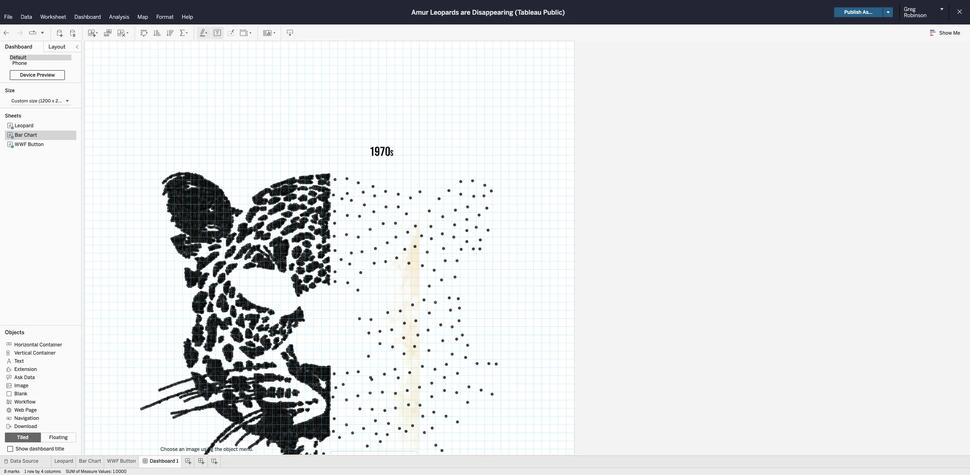 Task type: describe. For each thing, give the bounding box(es) containing it.
show/hide cards image
[[263, 29, 276, 37]]

0 horizontal spatial replay animation image
[[29, 29, 37, 37]]

default phone
[[10, 55, 27, 66]]

0 horizontal spatial bar
[[15, 132, 23, 138]]

blank option
[[5, 389, 70, 398]]

swap rows and columns image
[[140, 29, 148, 37]]

0 horizontal spatial wwf
[[15, 142, 27, 147]]

2000)
[[55, 98, 69, 104]]

objects
[[5, 329, 24, 336]]

1 horizontal spatial replay animation image
[[40, 30, 45, 35]]

1 vertical spatial 1
[[25, 469, 26, 474]]

tiled
[[17, 435, 28, 441]]

download image
[[286, 29, 294, 37]]

marks
[[8, 469, 20, 474]]

map
[[137, 14, 148, 20]]

1 vertical spatial bar
[[79, 458, 87, 464]]

help
[[182, 14, 193, 20]]

1.0000
[[113, 469, 127, 474]]

publish as...
[[845, 9, 873, 15]]

ask data
[[14, 375, 35, 380]]

disappearing
[[472, 8, 513, 16]]

undo image
[[2, 29, 11, 37]]

custom size (1200 x 2000)
[[11, 98, 69, 104]]

4
[[41, 469, 43, 474]]

publish
[[845, 9, 862, 15]]

phone
[[12, 60, 27, 66]]

size
[[29, 98, 37, 104]]

0 vertical spatial chart
[[24, 132, 37, 138]]

amur
[[411, 8, 429, 16]]

sheets
[[5, 113, 21, 119]]

sort reasons for decreased population descending by measure values image
[[166, 29, 174, 37]]

device preview button
[[10, 70, 65, 80]]

sum of measure values: 1.0000
[[66, 469, 127, 474]]

1 horizontal spatial wwf button
[[107, 458, 136, 464]]

extension
[[14, 367, 37, 372]]

1 horizontal spatial button
[[120, 458, 136, 464]]

format
[[156, 14, 174, 20]]

hide mark labels image
[[214, 29, 222, 37]]

web page
[[14, 407, 37, 413]]

of
[[76, 469, 80, 474]]

show dashboard title
[[16, 446, 64, 452]]

vertical container
[[14, 350, 56, 356]]

navigation
[[14, 416, 39, 421]]

new data source image
[[56, 29, 64, 37]]

web page option
[[5, 406, 70, 414]]

file
[[4, 14, 13, 20]]

clear sheet image
[[117, 29, 130, 37]]

vertical container option
[[5, 349, 70, 357]]

show for show dashboard title
[[16, 446, 28, 452]]

8
[[4, 469, 7, 474]]

0 vertical spatial button
[[28, 142, 44, 147]]

totals image
[[179, 29, 189, 37]]

collapse image
[[75, 45, 80, 49]]

text
[[14, 358, 24, 364]]

default
[[10, 55, 26, 60]]

duplicate image
[[104, 29, 112, 37]]

workflow
[[14, 399, 36, 405]]

ask data option
[[5, 373, 70, 381]]

page
[[25, 407, 37, 413]]

dashboard 1
[[150, 458, 179, 464]]

0 vertical spatial 1
[[176, 458, 179, 464]]

device
[[20, 72, 36, 78]]

(tableau
[[515, 8, 542, 16]]

bar chart inside list box
[[15, 132, 37, 138]]

data inside option
[[24, 375, 35, 380]]

sort reasons for decreased population ascending by measure values image
[[153, 29, 161, 37]]

publish as... button
[[834, 7, 883, 17]]

by
[[35, 469, 40, 474]]



Task type: vqa. For each thing, say whether or not it's contained in the screenshot.
Source
yes



Task type: locate. For each thing, give the bounding box(es) containing it.
0 vertical spatial dashboard
[[74, 14, 101, 20]]

1 vertical spatial wwf button
[[107, 458, 136, 464]]

replay animation image right redo icon
[[29, 29, 37, 37]]

ask
[[14, 375, 23, 380]]

show me
[[940, 30, 961, 36]]

dashboard
[[29, 446, 54, 452]]

2 vertical spatial data
[[10, 458, 21, 464]]

data
[[21, 14, 32, 20], [24, 375, 35, 380], [10, 458, 21, 464]]

chart
[[24, 132, 37, 138], [88, 458, 101, 464]]

wwf down sheets
[[15, 142, 27, 147]]

download
[[14, 424, 37, 429]]

wwf button up 1.0000
[[107, 458, 136, 464]]

list box containing leopard
[[5, 121, 76, 323]]

1 horizontal spatial 1
[[176, 458, 179, 464]]

workflow option
[[5, 398, 70, 406]]

1 horizontal spatial dashboard
[[74, 14, 101, 20]]

0 horizontal spatial dashboard
[[5, 44, 32, 50]]

show
[[940, 30, 952, 36], [16, 446, 28, 452]]

layout
[[48, 44, 66, 50]]

2 horizontal spatial dashboard
[[150, 458, 175, 464]]

measure
[[81, 469, 97, 474]]

1 horizontal spatial show
[[940, 30, 952, 36]]

pause auto updates image
[[69, 29, 77, 37]]

0 vertical spatial data
[[21, 14, 32, 20]]

data source
[[10, 458, 38, 464]]

togglestate option group
[[5, 433, 76, 443]]

2 vertical spatial dashboard
[[150, 458, 175, 464]]

leopard down sheets
[[15, 123, 33, 129]]

title
[[55, 446, 64, 452]]

fit image
[[240, 29, 253, 37]]

blank
[[14, 391, 27, 397]]

1 horizontal spatial chart
[[88, 458, 101, 464]]

analysis
[[109, 14, 129, 20]]

1 vertical spatial show
[[16, 446, 28, 452]]

0 vertical spatial container
[[39, 342, 62, 348]]

highlight image
[[199, 29, 209, 37]]

container up vertical container option
[[39, 342, 62, 348]]

values:
[[98, 469, 112, 474]]

replay animation image
[[29, 29, 37, 37], [40, 30, 45, 35]]

me
[[954, 30, 961, 36]]

custom
[[11, 98, 28, 104]]

data for data source
[[10, 458, 21, 464]]

show me button
[[927, 27, 968, 39]]

(1200
[[38, 98, 51, 104]]

1 horizontal spatial leopard
[[54, 458, 73, 464]]

leopard up sum
[[54, 458, 73, 464]]

bar chart down sheets
[[15, 132, 37, 138]]

1 vertical spatial bar chart
[[79, 458, 101, 464]]

container down the horizontal container
[[33, 350, 56, 356]]

0 vertical spatial bar
[[15, 132, 23, 138]]

1 vertical spatial dashboard
[[5, 44, 32, 50]]

worksheet
[[40, 14, 66, 20]]

x
[[52, 98, 54, 104]]

1 vertical spatial leopard
[[54, 458, 73, 464]]

device preview
[[20, 72, 55, 78]]

show inside button
[[940, 30, 952, 36]]

preview
[[37, 72, 55, 78]]

image
[[14, 383, 28, 389]]

0 horizontal spatial show
[[16, 446, 28, 452]]

1 vertical spatial button
[[120, 458, 136, 464]]

sum
[[66, 469, 75, 474]]

show left me
[[940, 30, 952, 36]]

horizontal
[[14, 342, 38, 348]]

0 horizontal spatial leopard
[[15, 123, 33, 129]]

container
[[39, 342, 62, 348], [33, 350, 56, 356]]

wwf button down sheets
[[15, 142, 44, 147]]

new worksheet image
[[87, 29, 99, 37]]

bar chart up measure at the left
[[79, 458, 101, 464]]

0 vertical spatial wwf
[[15, 142, 27, 147]]

container for vertical container
[[33, 350, 56, 356]]

bar
[[15, 132, 23, 138], [79, 458, 87, 464]]

1 vertical spatial container
[[33, 350, 56, 356]]

0 vertical spatial bar chart
[[15, 132, 37, 138]]

greg
[[904, 6, 916, 12]]

1 vertical spatial data
[[24, 375, 35, 380]]

extension option
[[5, 365, 70, 373]]

amur leopards are disappearing (tableau public)
[[411, 8, 565, 16]]

redo image
[[16, 29, 24, 37]]

download option
[[5, 422, 70, 430]]

data for data
[[21, 14, 32, 20]]

marks. press enter to open the view data window.. use arrow keys to navigate data visualization elements. image
[[121, 157, 538, 475]]

1 vertical spatial wwf
[[107, 458, 119, 464]]

replay animation image left new data source image
[[40, 30, 45, 35]]

show down tiled at the bottom of the page
[[16, 446, 28, 452]]

greg robinson
[[904, 6, 927, 18]]

floating
[[49, 435, 68, 441]]

source
[[22, 458, 38, 464]]

wwf up 1.0000
[[107, 458, 119, 464]]

1 horizontal spatial bar
[[79, 458, 87, 464]]

data up redo icon
[[21, 14, 32, 20]]

list box
[[5, 121, 76, 323]]

1 horizontal spatial bar chart
[[79, 458, 101, 464]]

image image
[[329, 41, 819, 475]]

data up marks
[[10, 458, 21, 464]]

0 horizontal spatial wwf button
[[15, 142, 44, 147]]

size
[[5, 88, 15, 93]]

data down extension
[[24, 375, 35, 380]]

wwf button
[[15, 142, 44, 147], [107, 458, 136, 464]]

button
[[28, 142, 44, 147], [120, 458, 136, 464]]

chart down size
[[24, 132, 37, 138]]

0 horizontal spatial 1
[[25, 469, 26, 474]]

row
[[27, 469, 34, 474]]

bar down sheets
[[15, 132, 23, 138]]

0 vertical spatial leopard
[[15, 123, 33, 129]]

dashboard
[[74, 14, 101, 20], [5, 44, 32, 50], [150, 458, 175, 464]]

0 horizontal spatial bar chart
[[15, 132, 37, 138]]

1
[[176, 458, 179, 464], [25, 469, 26, 474]]

8 marks
[[4, 469, 20, 474]]

show for show me
[[940, 30, 952, 36]]

vertical
[[14, 350, 32, 356]]

bar up of
[[79, 458, 87, 464]]

image option
[[5, 381, 70, 389]]

0 horizontal spatial button
[[28, 142, 44, 147]]

0 vertical spatial wwf button
[[15, 142, 44, 147]]

1 horizontal spatial wwf
[[107, 458, 119, 464]]

bar chart
[[15, 132, 37, 138], [79, 458, 101, 464]]

container for horizontal container
[[39, 342, 62, 348]]

horizontal container option
[[5, 340, 70, 349]]

objects list box
[[5, 338, 76, 430]]

columns
[[44, 469, 61, 474]]

leopards
[[430, 8, 459, 16]]

format workbook image
[[227, 29, 235, 37]]

as...
[[863, 9, 873, 15]]

public)
[[543, 8, 565, 16]]

1 row by 4 columns
[[25, 469, 61, 474]]

text option
[[5, 357, 70, 365]]

navigation option
[[5, 414, 70, 422]]

web
[[14, 407, 24, 413]]

chart up sum of measure values: 1.0000
[[88, 458, 101, 464]]

0 horizontal spatial chart
[[24, 132, 37, 138]]

0 vertical spatial show
[[940, 30, 952, 36]]

wwf
[[15, 142, 27, 147], [107, 458, 119, 464]]

are
[[461, 8, 471, 16]]

horizontal container
[[14, 342, 62, 348]]

robinson
[[904, 12, 927, 18]]

1 vertical spatial chart
[[88, 458, 101, 464]]

leopard
[[15, 123, 33, 129], [54, 458, 73, 464]]



